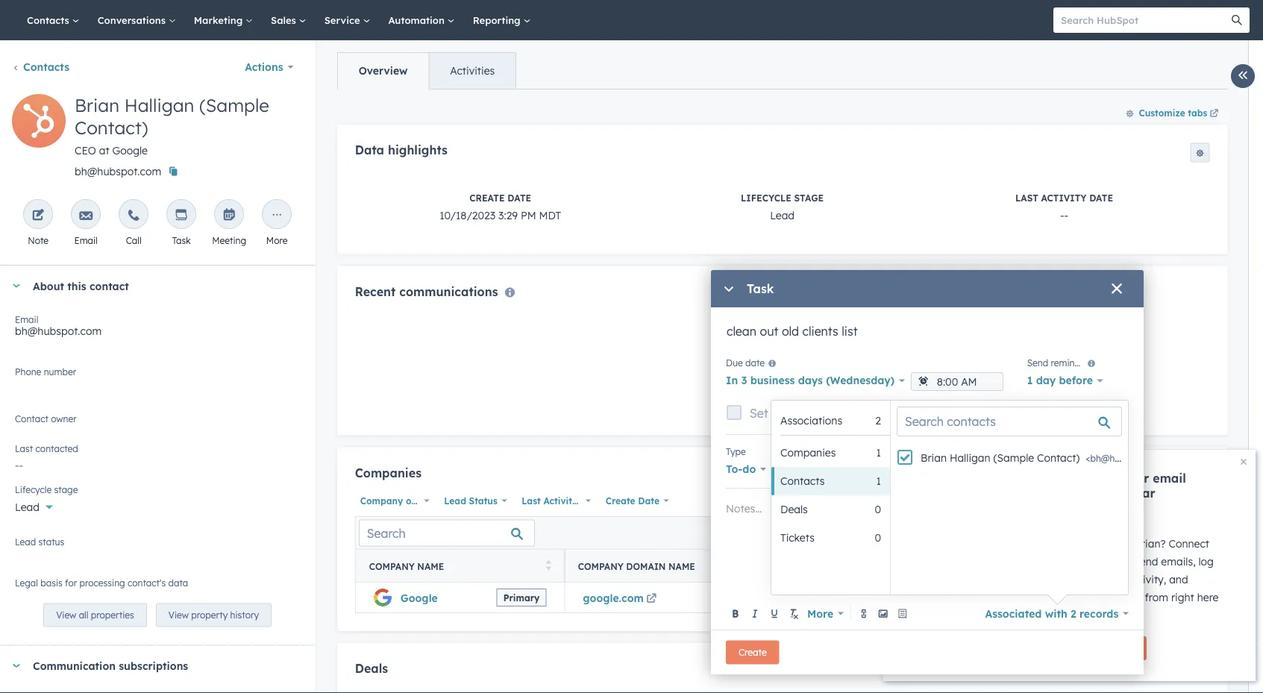 Task type: vqa. For each thing, say whether or not it's contained in the screenshot.
Import & Export link
no



Task type: locate. For each thing, give the bounding box(es) containing it.
your up schedule
[[1025, 573, 1047, 586]]

business
[[751, 374, 795, 387]]

all left properties on the bottom left
[[79, 610, 88, 621]]

2 caret image from the top
[[12, 664, 21, 668]]

0 vertical spatial 1
[[1028, 374, 1034, 387]]

0 vertical spatial contact)
[[75, 116, 148, 139]]

pro tip: connect your email account and calendar
[[1025, 471, 1187, 501]]

to left the 'reach'
[[1059, 538, 1069, 551]]

add button down from
[[1132, 662, 1182, 681]]

2 0 from the top
[[875, 532, 882, 545]]

0 vertical spatial activity
[[1041, 192, 1087, 203]]

to for assigned
[[1026, 446, 1034, 457]]

0 vertical spatial companies
[[781, 446, 836, 460]]

email inside the email bh@hubspot.com
[[15, 314, 38, 325]]

with
[[1046, 607, 1068, 620]]

1 vertical spatial bh@hubspot.com
[[15, 325, 102, 338]]

1 horizontal spatial lifecycle
[[741, 192, 792, 203]]

press to sort. element left log
[[1190, 560, 1196, 573]]

associations
[[781, 414, 843, 427]]

press to sort. image
[[1190, 560, 1196, 571]]

halligan for brian halligan (sample contact) ceo at google
[[124, 94, 194, 116]]

do
[[743, 463, 756, 476]]

your down ready
[[1025, 555, 1047, 569]]

communications
[[399, 284, 498, 299]]

no up last contacted
[[15, 419, 30, 432]]

marketing
[[194, 14, 246, 26]]

Phone number text field
[[15, 364, 300, 393]]

contact) up at on the left top of page
[[75, 116, 148, 139]]

google down name
[[400, 592, 438, 605]]

email
[[1154, 471, 1187, 486], [1050, 555, 1077, 569], [1098, 573, 1125, 586]]

1 add from the top
[[1155, 470, 1172, 481]]

pro
[[1025, 471, 1045, 486]]

account down out
[[1080, 555, 1120, 569]]

caret image inside communication subscriptions dropdown button
[[12, 664, 21, 668]]

1 for 2
[[877, 446, 882, 460]]

0 horizontal spatial last
[[15, 443, 33, 454]]

companies up low
[[781, 446, 836, 460]]

1 horizontal spatial all
[[1131, 591, 1143, 604]]

more down number at the right
[[808, 607, 834, 620]]

1 horizontal spatial (sample
[[994, 451, 1035, 465]]

ceo
[[75, 144, 96, 157]]

add button up calendar
[[1132, 466, 1182, 485]]

1 vertical spatial task
[[747, 282, 775, 297]]

reporting link
[[464, 0, 540, 40]]

2 vertical spatial create
[[739, 647, 767, 658]]

ready
[[1025, 538, 1056, 551]]

2 vertical spatial last
[[522, 495, 541, 507]]

email inside the pro tip: connect your email account and calendar
[[1154, 471, 1187, 486]]

0 vertical spatial no
[[750, 402, 765, 415]]

history
[[230, 610, 259, 621]]

0 vertical spatial (sample
[[199, 94, 269, 116]]

lifecycle inside lifecycle stage lead
[[741, 192, 792, 203]]

no activities. alert
[[355, 317, 1210, 418]]

email image
[[79, 209, 93, 222]]

0 horizontal spatial companies
[[355, 465, 421, 480]]

company for company name
[[369, 561, 415, 572]]

owner up search search field
[[406, 495, 433, 507]]

0 vertical spatial phone
[[15, 366, 41, 377]]

view down "for"
[[56, 610, 76, 621]]

from
[[1146, 591, 1169, 604]]

send reminder
[[1028, 357, 1089, 369]]

1 caret image from the top
[[12, 284, 21, 288]]

owner up contacted
[[51, 413, 77, 424]]

1 vertical spatial add button
[[1132, 662, 1182, 681]]

owner for company owner
[[406, 495, 433, 507]]

phone up --
[[765, 561, 797, 572]]

1 horizontal spatial account
[[1080, 555, 1120, 569]]

1 vertical spatial lifecycle
[[15, 484, 52, 495]]

calendar
[[1103, 486, 1156, 501]]

0 for tickets
[[875, 532, 882, 545]]

send
[[1028, 357, 1049, 369]]

create date
[[606, 495, 660, 507]]

1 horizontal spatial contact)
[[1038, 451, 1081, 465]]

1 vertical spatial caret image
[[12, 664, 21, 668]]

1 vertical spatial no
[[15, 419, 30, 432]]

lifecycle
[[741, 192, 792, 203], [15, 484, 52, 495]]

0 vertical spatial all
[[1131, 591, 1143, 604]]

contacts link
[[18, 0, 89, 40], [12, 60, 69, 74]]

0 horizontal spatial contact)
[[75, 116, 148, 139]]

1 horizontal spatial more
[[808, 607, 834, 620]]

1 vertical spatial contact)
[[1038, 451, 1081, 465]]

1 horizontal spatial deals
[[781, 503, 808, 516]]

reach
[[1072, 538, 1100, 551]]

automation link
[[380, 0, 464, 40]]

date inside last activity date --
[[1090, 192, 1114, 203]]

0 vertical spatial bh@hubspot.com
[[75, 165, 161, 178]]

company up google.com
[[578, 561, 624, 572]]

brian inside the brian halligan (sample contact) ceo at google
[[75, 94, 119, 116]]

0 horizontal spatial more
[[266, 235, 288, 246]]

date
[[746, 357, 765, 369]]

google right at on the left top of page
[[112, 144, 148, 157]]

deals
[[781, 503, 808, 516], [355, 662, 388, 677]]

company domain name
[[578, 561, 695, 572]]

edit button
[[12, 94, 66, 153]]

1 horizontal spatial brian
[[921, 451, 947, 465]]

2 up queue
[[876, 414, 882, 427]]

0 horizontal spatial google
[[112, 144, 148, 157]]

subscriptions
[[119, 660, 188, 673]]

about this contact
[[33, 279, 129, 292]]

to up the town on the right of page
[[1026, 446, 1034, 457]]

account down the town on the right of page
[[1025, 486, 1073, 501]]

caret image for communication subscriptions
[[12, 664, 21, 668]]

stage
[[794, 192, 824, 203]]

1 vertical spatial add
[[1155, 666, 1172, 677]]

number
[[800, 561, 839, 572]]

right
[[1172, 591, 1195, 604]]

more down 'more' image
[[266, 235, 288, 246]]

0 horizontal spatial no
[[15, 419, 30, 432]]

press to sort. image
[[546, 560, 551, 571]]

0 horizontal spatial press to sort. element
[[546, 560, 551, 573]]

1 vertical spatial halligan
[[950, 451, 991, 465]]

0 vertical spatial google
[[112, 144, 148, 157]]

to right set
[[772, 406, 784, 421]]

1 vertical spatial 0
[[875, 532, 882, 545]]

1 vertical spatial email
[[1050, 555, 1077, 569]]

1 vertical spatial phone
[[765, 561, 797, 572]]

and down emails,
[[1170, 573, 1189, 586]]

activity inside last activity date --
[[1041, 192, 1087, 203]]

1 horizontal spatial and
[[1170, 573, 1189, 586]]

create date button
[[600, 491, 673, 511]]

task image
[[175, 209, 188, 222]]

priority
[[791, 446, 821, 457]]

status
[[469, 495, 497, 507]]

number
[[44, 366, 76, 377]]

3
[[742, 374, 748, 387]]

tasks
[[923, 463, 951, 476]]

1 vertical spatial (sample
[[994, 451, 1035, 465]]

0 vertical spatial 0
[[875, 503, 882, 516]]

2 add from the top
[[1155, 666, 1172, 677]]

activity inside "popup button"
[[543, 495, 578, 507]]

1 horizontal spatial phone
[[765, 561, 797, 572]]

1 horizontal spatial view
[[169, 610, 189, 621]]

email down <bh@hubspot.com> at right
[[1154, 471, 1187, 486]]

1 vertical spatial more
[[808, 607, 834, 620]]

0 horizontal spatial phone
[[15, 366, 41, 377]]

phone number
[[15, 366, 76, 377]]

schedule
[[1025, 591, 1068, 604]]

1 horizontal spatial last
[[522, 495, 541, 507]]

email down "email" image
[[74, 235, 98, 246]]

0 vertical spatial add button
[[1132, 466, 1182, 485]]

and right 'tip:'
[[1077, 486, 1100, 501]]

low button
[[791, 459, 835, 480]]

no down the business on the bottom
[[750, 402, 765, 415]]

create date 10/18/2023 3:29 pm mdt
[[439, 192, 561, 222]]

activities.
[[768, 402, 815, 415]]

caret image for about this contact
[[12, 284, 21, 288]]

activity for last activity date --
[[1041, 192, 1087, 203]]

0 horizontal spatial view
[[56, 610, 76, 621]]

1 add button from the top
[[1132, 466, 1182, 485]]

0 vertical spatial create
[[469, 192, 505, 203]]

companies up company owner popup button
[[355, 465, 421, 480]]

highlights
[[388, 143, 447, 158]]

0 horizontal spatial activity
[[543, 495, 578, 507]]

google
[[112, 144, 148, 157], [400, 592, 438, 605]]

0 vertical spatial your
[[1123, 471, 1150, 486]]

1 up preliminary
[[877, 446, 882, 460]]

associated
[[986, 607, 1043, 620]]

halligan for brian halligan (sample contact) <bh@hubspot.com>
[[950, 451, 991, 465]]

0 vertical spatial caret image
[[12, 284, 21, 288]]

last inside "popup button"
[[522, 495, 541, 507]]

brian up at on the left top of page
[[75, 94, 119, 116]]

last activity date --
[[1016, 192, 1114, 222]]

create for create
[[739, 647, 767, 658]]

caret image left communication
[[12, 664, 21, 668]]

Title text field
[[726, 323, 1130, 352]]

contact)
[[75, 116, 148, 139], [1038, 451, 1081, 465]]

company owner button
[[355, 491, 433, 511]]

1 horizontal spatial google
[[400, 592, 438, 605]]

Last contacted text field
[[15, 452, 300, 476]]

set
[[750, 406, 769, 421]]

caret image left about
[[12, 284, 21, 288]]

actions
[[245, 60, 283, 74]]

(sample
[[199, 94, 269, 116], [994, 451, 1035, 465]]

0 horizontal spatial halligan
[[124, 94, 194, 116]]

owner inside popup button
[[406, 495, 433, 507]]

1 vertical spatial companies
[[355, 465, 421, 480]]

1 left day
[[1028, 374, 1034, 387]]

brian?
[[1135, 538, 1167, 551]]

all right —
[[1131, 591, 1143, 604]]

contact) inside the brian halligan (sample contact) ceo at google
[[75, 116, 148, 139]]

automation
[[389, 14, 448, 26]]

view all properties
[[56, 610, 134, 621]]

date inside create date 10/18/2023 3:29 pm mdt
[[507, 192, 531, 203]]

low
[[804, 463, 825, 476]]

0 horizontal spatial and
[[1077, 486, 1100, 501]]

0 horizontal spatial brian
[[75, 94, 119, 116]]

task down task image
[[172, 235, 191, 246]]

email up the contacts'
[[1050, 555, 1077, 569]]

1 vertical spatial activity
[[543, 495, 578, 507]]

1 horizontal spatial task
[[747, 282, 775, 297]]

1 vertical spatial all
[[79, 610, 88, 621]]

lead status button
[[439, 491, 511, 511]]

1 horizontal spatial no
[[750, 402, 765, 415]]

1 horizontal spatial email
[[1098, 573, 1125, 586]]

to-do
[[726, 463, 756, 476]]

1 down queue
[[877, 475, 882, 488]]

out
[[1103, 538, 1119, 551]]

2
[[876, 414, 882, 427], [1071, 607, 1077, 620]]

0 vertical spatial last
[[1016, 192, 1039, 203]]

2 horizontal spatial last
[[1016, 192, 1039, 203]]

1 vertical spatial deals
[[355, 662, 388, 677]]

2 add button from the top
[[1132, 662, 1182, 681]]

0 horizontal spatial account
[[1025, 486, 1073, 501]]

add down from
[[1155, 666, 1172, 677]]

email down about
[[15, 314, 38, 325]]

meeting image
[[223, 209, 236, 222]]

company left name
[[369, 561, 415, 572]]

0 vertical spatial email
[[1154, 471, 1187, 486]]

0 horizontal spatial email
[[15, 314, 38, 325]]

task right minimize dialog image
[[747, 282, 775, 297]]

add button for companies
[[1132, 466, 1182, 485]]

1 horizontal spatial email
[[74, 235, 98, 246]]

caret image inside about this contact "dropdown button"
[[12, 284, 21, 288]]

meeting
[[212, 235, 246, 246]]

halligan inside the brian halligan (sample contact) ceo at google
[[124, 94, 194, 116]]

overview button
[[338, 53, 428, 89]]

minimize dialog image
[[723, 284, 735, 296]]

google.com
[[583, 592, 644, 605]]

2 vertical spatial 1
[[877, 475, 882, 488]]

lifecycle for lifecycle stage
[[15, 484, 52, 495]]

1 vertical spatial 2
[[1071, 607, 1077, 620]]

press to sort. element
[[546, 560, 551, 573], [1190, 560, 1196, 573]]

1 vertical spatial email
[[15, 314, 38, 325]]

companies
[[781, 446, 836, 460], [355, 465, 421, 480]]

0 vertical spatial task
[[172, 235, 191, 246]]

meetings
[[1071, 591, 1117, 604]]

company inside popup button
[[360, 495, 403, 507]]

0 horizontal spatial create
[[469, 192, 505, 203]]

activity
[[1041, 192, 1087, 203], [543, 495, 578, 507]]

and inside the pro tip: connect your email account and calendar
[[1077, 486, 1100, 501]]

your down <bh@hubspot.com> at right
[[1123, 471, 1150, 486]]

1 vertical spatial brian
[[921, 451, 947, 465]]

email up —
[[1098, 573, 1125, 586]]

add up calendar
[[1155, 470, 1172, 481]]

1 horizontal spatial press to sort. element
[[1190, 560, 1196, 573]]

brian right preliminary
[[921, 451, 947, 465]]

brian halligan (sample contact) ceo at google
[[75, 94, 269, 157]]

last inside last activity date --
[[1016, 192, 1039, 203]]

0 vertical spatial lifecycle
[[741, 192, 792, 203]]

view left property on the bottom left
[[169, 610, 189, 621]]

contact) up 'tip:'
[[1038, 451, 1081, 465]]

lead for lead
[[15, 501, 39, 514]]

phone left number
[[15, 366, 41, 377]]

1 horizontal spatial 2
[[1071, 607, 1077, 620]]

2 view from the left
[[169, 610, 189, 621]]

marketing link
[[185, 0, 262, 40]]

navigation
[[337, 52, 516, 90]]

create inside create date 10/18/2023 3:29 pm mdt
[[469, 192, 505, 203]]

1 vertical spatial 1
[[877, 446, 882, 460]]

caret image
[[12, 284, 21, 288], [12, 664, 21, 668]]

bh@hubspot.com up number
[[15, 325, 102, 338]]

2 horizontal spatial create
[[739, 647, 767, 658]]

company up company name
[[360, 495, 403, 507]]

(sample inside the brian halligan (sample contact) ceo at google
[[199, 94, 269, 116]]

google inside the brian halligan (sample contact) ceo at google
[[112, 144, 148, 157]]

2 press to sort. element from the left
[[1190, 560, 1196, 573]]

0 vertical spatial brian
[[75, 94, 119, 116]]

1 horizontal spatial activity
[[1041, 192, 1087, 203]]

1 view from the left
[[56, 610, 76, 621]]

create inside popup button
[[606, 495, 635, 507]]

0 vertical spatial more
[[266, 235, 288, 246]]

service
[[325, 14, 363, 26]]

google link
[[400, 592, 438, 605]]

company for company owner
[[360, 495, 403, 507]]

sales link
[[262, 0, 316, 40]]

Search contacts search field
[[897, 407, 1123, 437]]

press to sort. element down last activity date "popup button" on the left
[[546, 560, 551, 573]]

lead status
[[15, 536, 64, 548]]

bh@hubspot.com down at on the left top of page
[[75, 165, 161, 178]]

1 0 from the top
[[875, 503, 882, 516]]

1 horizontal spatial companies
[[781, 446, 836, 460]]

activities button
[[428, 53, 516, 89]]

2 inside popup button
[[1071, 607, 1077, 620]]

1 press to sort. element from the left
[[546, 560, 551, 573]]

create inside button
[[739, 647, 767, 658]]

0 vertical spatial halligan
[[124, 94, 194, 116]]

0 horizontal spatial lifecycle
[[15, 484, 52, 495]]

create for create date 10/18/2023 3:29 pm mdt
[[469, 192, 505, 203]]

0 vertical spatial 2
[[876, 414, 882, 427]]

domain
[[626, 561, 666, 572]]

0 for deals
[[875, 503, 882, 516]]

1 vertical spatial create
[[606, 495, 635, 507]]

2 right with
[[1071, 607, 1077, 620]]

preliminary tasks button
[[859, 459, 961, 480]]



Task type: describe. For each thing, give the bounding box(es) containing it.
day
[[1037, 374, 1057, 387]]

0 horizontal spatial 2
[[876, 414, 882, 427]]

—
[[1119, 591, 1129, 604]]

more inside more popup button
[[808, 607, 834, 620]]

for
[[65, 577, 77, 589]]

0 vertical spatial contacts link
[[18, 0, 89, 40]]

more image
[[270, 209, 284, 222]]

funky town
[[985, 463, 1047, 476]]

reporting
[[473, 14, 524, 26]]

brian for brian halligan (sample contact) <bh@hubspot.com>
[[921, 451, 947, 465]]

company for company domain name
[[578, 561, 624, 572]]

link opens in a new window image
[[646, 594, 657, 605]]

in
[[726, 374, 738, 387]]

contacted
[[35, 443, 78, 454]]

to-
[[726, 463, 743, 476]]

status
[[38, 536, 64, 548]]

data
[[168, 577, 188, 589]]

queue
[[859, 446, 887, 457]]

1 inside popup button
[[1028, 374, 1034, 387]]

funky town button
[[985, 459, 1057, 480]]

associated with 2 records button
[[986, 604, 1130, 624]]

date inside popup button
[[638, 495, 660, 507]]

view for view all properties
[[56, 610, 76, 621]]

brian halligan (sample contact) <bh@hubspot.com>
[[921, 451, 1170, 465]]

overview
[[359, 64, 407, 77]]

lead for lead status
[[15, 536, 36, 548]]

funky
[[985, 463, 1017, 476]]

<bh@hubspot.com>
[[1087, 453, 1170, 464]]

(sample for brian halligan (sample contact) <bh@hubspot.com>
[[994, 451, 1035, 465]]

sales
[[271, 14, 299, 26]]

create for create date
[[606, 495, 635, 507]]

0 horizontal spatial email
[[1050, 555, 1077, 569]]

owner up last contacted
[[32, 419, 62, 432]]

contact) for brian halligan (sample contact) <bh@hubspot.com>
[[1038, 451, 1081, 465]]

phone number
[[765, 561, 839, 572]]

close dialog image
[[1112, 284, 1124, 296]]

last for last activity date
[[522, 495, 541, 507]]

no owner button
[[15, 411, 300, 435]]

no inside the contact owner no owner
[[15, 419, 30, 432]]

to right out
[[1122, 538, 1132, 551]]

navigation containing overview
[[337, 52, 516, 90]]

at
[[99, 144, 109, 157]]

basis
[[41, 577, 63, 589]]

conversations link
[[89, 0, 185, 40]]

in 3 business days (wednesday) button
[[726, 370, 905, 391]]

view for view property history
[[169, 610, 189, 621]]

lifecycle for lifecycle stage lead
[[741, 192, 792, 203]]

0 vertical spatial deals
[[781, 503, 808, 516]]

activity for last activity date
[[543, 495, 578, 507]]

recent
[[355, 284, 396, 299]]

call image
[[127, 209, 140, 222]]

(sample for brian halligan (sample contact) ceo at google
[[199, 94, 269, 116]]

1 vertical spatial contacts link
[[12, 60, 69, 74]]

1 vertical spatial your
[[1025, 555, 1047, 569]]

add for deals
[[1155, 666, 1172, 677]]

legal
[[15, 577, 38, 589]]

hubspot.
[[1037, 609, 1083, 622]]

last for last activity date --
[[1016, 192, 1039, 203]]

10/18/2023
[[439, 209, 495, 222]]

HH:MM text field
[[911, 373, 1004, 391]]

recent communications
[[355, 284, 498, 299]]

data
[[355, 143, 384, 158]]

1 day before button
[[1028, 370, 1104, 391]]

lead inside lifecycle stage lead
[[770, 209, 795, 222]]

preliminary
[[859, 463, 920, 476]]

to-do button
[[726, 459, 767, 480]]

town
[[1020, 463, 1047, 476]]

connect
[[1072, 471, 1119, 486]]

view property history
[[169, 610, 259, 621]]

lead for lead status
[[444, 495, 466, 507]]

contact) for brian halligan (sample contact) ceo at google
[[75, 116, 148, 139]]

call
[[126, 235, 142, 246]]

last contacted
[[15, 443, 78, 454]]

view all properties link
[[43, 603, 147, 627]]

account inside the pro tip: connect your email account and calendar
[[1025, 486, 1073, 501]]

communication subscriptions
[[33, 660, 188, 673]]

contact
[[90, 279, 129, 292]]

name
[[668, 561, 695, 572]]

this
[[67, 279, 86, 292]]

no inside alert
[[750, 402, 765, 415]]

add for companies
[[1155, 470, 1172, 481]]

email for email bh@hubspot.com
[[15, 314, 38, 325]]

add button for deals
[[1132, 662, 1182, 681]]

customize
[[1139, 107, 1186, 118]]

create button
[[726, 641, 780, 665]]

your inside the pro tip: connect your email account and calendar
[[1123, 471, 1150, 486]]

about
[[33, 279, 64, 292]]

phone for phone number
[[765, 561, 797, 572]]

reminder
[[1052, 357, 1089, 369]]

date inside "popup button"
[[580, 495, 602, 507]]

property
[[191, 610, 228, 621]]

days
[[799, 374, 823, 387]]

close image
[[1242, 459, 1248, 465]]

press to sort. element for phone number
[[1190, 560, 1196, 573]]

Search HubSpot search field
[[1054, 7, 1237, 33]]

0 horizontal spatial task
[[172, 235, 191, 246]]

to for set
[[772, 406, 784, 421]]

activity,
[[1128, 573, 1167, 586]]

lead status
[[444, 495, 497, 507]]

0 horizontal spatial all
[[79, 610, 88, 621]]

associated with 2 records
[[986, 607, 1119, 620]]

customize tabs link
[[1119, 101, 1228, 125]]

communication
[[33, 660, 116, 673]]

all inside ready to reach out to brian? connect your email account to send emails, log your contacts' email activity, and schedule meetings — all from right here in hubspot.
[[1131, 591, 1143, 604]]

search button
[[1225, 7, 1250, 33]]

brian for brian halligan (sample contact) ceo at google
[[75, 94, 119, 116]]

1 vertical spatial contacts
[[23, 60, 69, 74]]

mdt
[[539, 209, 561, 222]]

to for ready
[[1059, 538, 1069, 551]]

link opens in a new window image
[[646, 594, 657, 605]]

Search search field
[[359, 520, 535, 547]]

preliminary tasks
[[859, 463, 951, 476]]

owner for contact owner no owner
[[51, 413, 77, 424]]

account inside ready to reach out to brian? connect your email account to send emails, log your contacts' email activity, and schedule meetings — all from right here in hubspot.
[[1080, 555, 1120, 569]]

actions button
[[235, 52, 303, 82]]

1 day before
[[1028, 374, 1094, 387]]

and inside ready to reach out to brian? connect your email account to send emails, log your contacts' email activity, and schedule meetings — all from right here in hubspot.
[[1170, 573, 1189, 586]]

1 for 1
[[877, 475, 882, 488]]

name
[[417, 561, 444, 572]]

company owner
[[360, 495, 433, 507]]

google.com link
[[583, 592, 659, 605]]

type
[[726, 446, 746, 457]]

2 vertical spatial your
[[1025, 573, 1047, 586]]

company name
[[369, 561, 444, 572]]

customize tabs
[[1139, 107, 1208, 118]]

to left 'send'
[[1123, 555, 1133, 569]]

last for last contacted
[[15, 443, 33, 454]]

contact's
[[128, 577, 166, 589]]

conversations
[[98, 14, 169, 26]]

log
[[1199, 555, 1215, 569]]

assigned
[[985, 446, 1023, 457]]

2 vertical spatial contacts
[[781, 475, 825, 488]]

ready to reach out to brian? connect your email account to send emails, log your contacts' email activity, and schedule meetings — all from right here in hubspot.
[[1025, 538, 1219, 622]]

last activity date button
[[516, 491, 602, 511]]

pm
[[521, 209, 536, 222]]

0 horizontal spatial deals
[[355, 662, 388, 677]]

note image
[[31, 209, 45, 222]]

email for email
[[74, 235, 98, 246]]

lifecycle stage lead
[[741, 192, 824, 222]]

search image
[[1233, 15, 1243, 25]]

0 vertical spatial contacts
[[27, 14, 72, 26]]

press to sort. element for company name
[[546, 560, 551, 573]]

legal basis for processing contact's data
[[15, 577, 188, 589]]

phone for phone number
[[15, 366, 41, 377]]

data highlights
[[355, 143, 447, 158]]

service link
[[316, 0, 380, 40]]

tickets
[[781, 532, 815, 545]]



